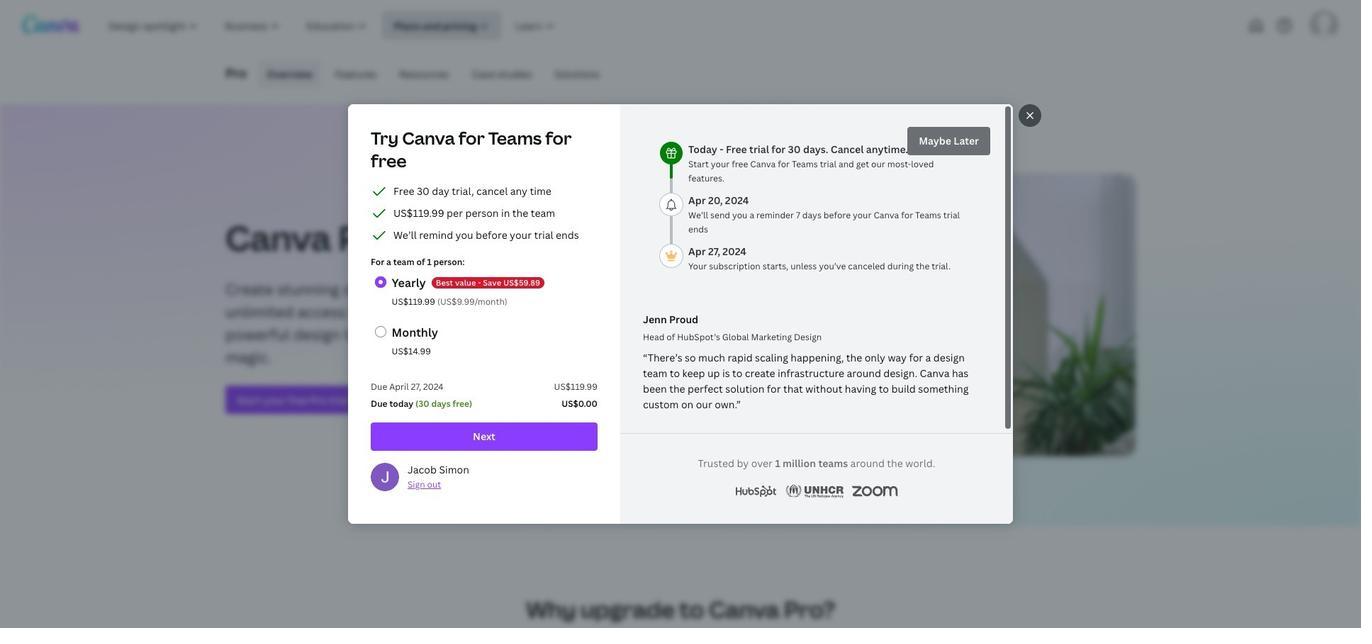 Task type: locate. For each thing, give the bounding box(es) containing it.
menu bar
[[253, 60, 609, 88]]

top level navigation element
[[96, 11, 615, 40]]



Task type: vqa. For each thing, say whether or not it's contained in the screenshot.
"of" in the "Colorful Modern Cookbook Book Cover" group
no



